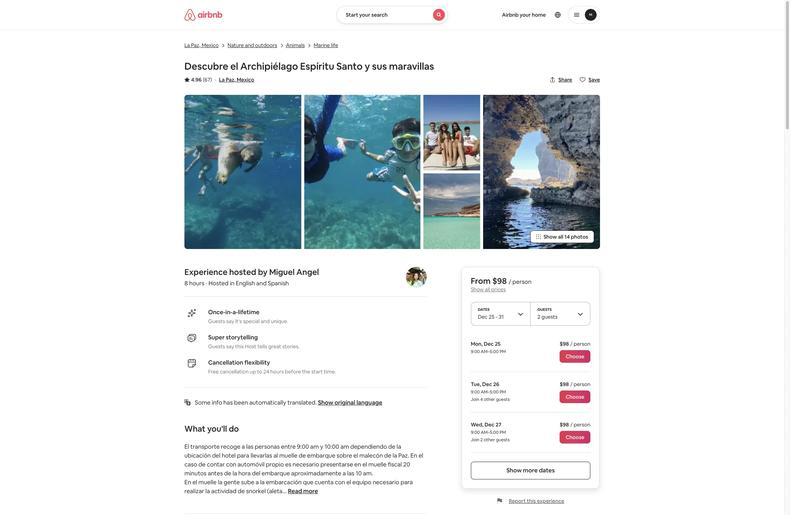 Task type: describe. For each thing, give the bounding box(es) containing it.
10
[[356, 470, 362, 478]]

dates
[[478, 308, 490, 312]]

(aleta…
[[267, 488, 287, 496]]

hours inside experience hosted by miguel angel 8 hours · hosted in english and spanish
[[189, 280, 204, 288]]

search
[[371, 12, 388, 18]]

marine life link
[[314, 41, 338, 49]]

start your search button
[[337, 6, 448, 24]]

experience
[[537, 498, 564, 505]]

nature
[[228, 42, 244, 49]]

more for show
[[523, 467, 538, 475]]

more for read
[[303, 488, 318, 496]]

hora
[[238, 470, 251, 478]]

y inside el transporte recoge a las personas entre 9:00 am y 10:00 am dependiendo de la ubicación del hotel  para llevarlas al muelle de embarque sobre el malecón de la paz. en el caso de contar con automóvil propio es necesario presentarse en el muelle fiscal 20 minutos antes de la hora del embarque aproximadamente a las 10 am. en el muelle la gente sube a la embarcación que cuenta con el equipo necesario para realizar la actividad de snorkel (aleta…
[[320, 443, 323, 451]]

el up realizar
[[192, 479, 197, 487]]

the
[[302, 369, 310, 376]]

caso
[[184, 461, 197, 469]]

1 vertical spatial necesario
[[373, 479, 399, 487]]

1 vertical spatial embarque
[[262, 470, 290, 478]]

super
[[208, 334, 225, 342]]

cancellation flexibility free cancellation up to 24 hours before the start time.
[[208, 359, 336, 376]]

pm for 26
[[500, 390, 506, 396]]

es
[[285, 461, 291, 469]]

0 vertical spatial embarque
[[307, 452, 335, 460]]

1 horizontal spatial this
[[527, 498, 536, 505]]

1 vertical spatial para
[[401, 479, 413, 487]]

la paz, mexico
[[184, 42, 219, 49]]

nature and outdoors
[[228, 42, 277, 49]]

/ inside from $98 / person show all prices
[[509, 278, 511, 286]]

dates dec 25 - 31
[[478, 308, 504, 321]]

$98 for wed, dec 27
[[560, 422, 569, 429]]

$98 / person for 27
[[560, 422, 590, 429]]

person inside from $98 / person show all prices
[[513, 278, 532, 286]]

other for 26
[[484, 397, 495, 403]]

tue, dec 26 9:00 am–5:00 pm join 4 other guests
[[471, 381, 510, 403]]

0 vertical spatial mexico
[[202, 42, 219, 49]]

paz.
[[398, 452, 409, 460]]

equipo
[[352, 479, 371, 487]]

report this experience
[[509, 498, 564, 505]]

el transporte recoge a las personas entre 9:00 am y 10:00 am dependiendo de la ubicación del hotel  para llevarlas al muelle de embarque sobre el malecón de la paz. en el caso de contar con automóvil propio es necesario presentarse en el muelle fiscal 20 minutos antes de la hora del embarque aproximadamente a las 10 am. en el muelle la gente sube a la embarcación que cuenta con el equipo necesario para realizar la actividad de snorkel (aleta…
[[184, 443, 423, 496]]

la up fiscal
[[393, 452, 397, 460]]

storytelling
[[226, 334, 258, 342]]

spanish
[[268, 280, 289, 288]]

person for wed, dec 27
[[574, 422, 590, 429]]

0 vertical spatial del
[[212, 452, 220, 460]]

transporte
[[190, 443, 220, 451]]

1 horizontal spatial la paz, mexico link
[[219, 76, 254, 83]]

experience
[[184, 267, 228, 278]]

mon, dec 25 9:00 am–5:00 pm
[[471, 341, 506, 355]]

antes
[[208, 470, 223, 478]]

la up snorkel
[[260, 479, 265, 487]]

0 horizontal spatial la
[[184, 42, 190, 49]]

la right realizar
[[205, 488, 210, 496]]

animals
[[286, 42, 305, 49]]

info
[[212, 399, 222, 407]]

24
[[263, 369, 269, 376]]

2 am from the left
[[340, 443, 349, 451]]

by
[[258, 267, 267, 278]]

mon,
[[471, 341, 483, 348]]

el
[[184, 443, 189, 451]]

once-
[[208, 309, 225, 317]]

la up "paz."
[[397, 443, 401, 451]]

descubre
[[184, 60, 228, 73]]

dec for wed,
[[485, 422, 494, 429]]

0 vertical spatial las
[[246, 443, 253, 451]]

person for tue, dec 26
[[574, 381, 590, 388]]

show all 14 photos link
[[530, 231, 594, 243]]

guests inside guests 2 guests
[[538, 308, 552, 312]]

dates
[[539, 467, 555, 475]]

free
[[208, 369, 219, 376]]

gente
[[224, 479, 240, 487]]

say inside super storytelling guests say this host tells great stories.
[[226, 344, 234, 350]]

realizar
[[184, 488, 204, 496]]

dependiendo
[[350, 443, 387, 451]]

report this experience button
[[497, 498, 564, 505]]

am–5:00 for 27
[[481, 430, 499, 436]]

dec for dates
[[478, 314, 488, 321]]

1 vertical spatial paz,
[[226, 76, 236, 83]]

start
[[346, 12, 358, 18]]

1 horizontal spatial con
[[335, 479, 345, 487]]

tells
[[257, 344, 267, 350]]

14
[[565, 234, 570, 240]]

some
[[195, 399, 211, 407]]

marine
[[314, 42, 330, 49]]

guests 2 guests
[[538, 308, 558, 321]]

great
[[268, 344, 281, 350]]

and inside experience hosted by miguel angel 8 hours · hosted in english and spanish
[[256, 280, 267, 288]]

a-
[[233, 309, 238, 317]]

fiscal
[[388, 461, 402, 469]]

pm for 27
[[500, 430, 506, 436]]

espíritu
[[300, 60, 334, 73]]

show all 14 photos
[[544, 234, 588, 240]]

/ for tue, dec 26
[[570, 381, 573, 388]]

0 horizontal spatial paz,
[[191, 42, 201, 49]]

1 horizontal spatial a
[[256, 479, 259, 487]]

27
[[496, 422, 501, 429]]

9:00 for mon,
[[471, 349, 480, 355]]

show left original at the left bottom of page
[[318, 399, 333, 407]]

share button
[[547, 73, 575, 86]]

flexibility
[[244, 359, 270, 367]]

nature and outdoors link
[[228, 41, 277, 49]]

minutos
[[184, 470, 207, 478]]

2 inside wed, dec 27 9:00 am–5:00 pm join 2 other guests
[[480, 438, 483, 443]]

has
[[223, 399, 233, 407]]

once-in-a-lifetime guests say it's special and unique.
[[208, 309, 288, 325]]

1 vertical spatial a
[[343, 470, 346, 478]]

$98 for tue, dec 26
[[560, 381, 569, 388]]

start your search
[[346, 12, 388, 18]]

/ for mon, dec 25
[[570, 341, 573, 348]]

your for airbnb
[[520, 12, 531, 18]]

miguel angel
[[269, 267, 319, 278]]

marine life
[[314, 42, 338, 49]]

from
[[471, 276, 491, 286]]

cancellation
[[220, 369, 249, 376]]

show all prices button
[[471, 286, 506, 293]]

1 vertical spatial en
[[184, 479, 191, 487]]

0 horizontal spatial necesario
[[293, 461, 319, 469]]

el up en
[[353, 452, 358, 460]]

all inside from $98 / person show all prices
[[485, 286, 490, 293]]

0 vertical spatial all
[[558, 234, 563, 240]]

1 choose link from the top
[[560, 351, 590, 363]]

9:00 for wed,
[[471, 430, 480, 436]]

original
[[335, 399, 355, 407]]

/ for wed, dec 27
[[570, 422, 573, 429]]

0 vertical spatial para
[[237, 452, 249, 460]]

prices
[[491, 286, 506, 293]]

automóvil
[[238, 461, 265, 469]]

guests inside the once-in-a-lifetime guests say it's special and unique.
[[208, 318, 225, 325]]

it's
[[235, 318, 242, 325]]

animals link
[[286, 41, 305, 49]]

hosted
[[229, 267, 256, 278]]

hosted
[[208, 280, 229, 288]]

que
[[303, 479, 313, 487]]

save
[[589, 76, 600, 83]]

person for mon, dec 25
[[574, 341, 590, 348]]

santo
[[336, 60, 363, 73]]

2 inside guests 2 guests
[[538, 314, 540, 321]]



Task type: locate. For each thing, give the bounding box(es) containing it.
more
[[523, 467, 538, 475], [303, 488, 318, 496]]

y left 10:00
[[320, 443, 323, 451]]

archipiélago
[[240, 60, 298, 73]]

del down automóvil at left bottom
[[252, 470, 260, 478]]

show left 14
[[544, 234, 557, 240]]

1 vertical spatial more
[[303, 488, 318, 496]]

cuenta
[[315, 479, 334, 487]]

1 vertical spatial $98 / person
[[560, 381, 590, 388]]

0 vertical spatial pm
[[500, 349, 506, 355]]

this inside super storytelling guests say this host tells great stories.
[[235, 344, 244, 350]]

1 horizontal spatial mexico
[[237, 76, 254, 83]]

am
[[310, 443, 319, 451], [340, 443, 349, 451]]

las left 10
[[347, 470, 354, 478]]

other inside wed, dec 27 9:00 am–5:00 pm join 2 other guests
[[484, 438, 495, 443]]

say down storytelling
[[226, 344, 234, 350]]

necesario down fiscal
[[373, 479, 399, 487]]

experience photo 3 image
[[424, 174, 480, 249], [424, 174, 480, 249]]

this right "report"
[[527, 498, 536, 505]]

in-
[[225, 309, 233, 317]]

am–5:00 inside tue, dec 26 9:00 am–5:00 pm join 4 other guests
[[481, 390, 499, 396]]

0 vertical spatial la paz, mexico link
[[184, 41, 219, 49]]

special
[[243, 318, 260, 325]]

1 vertical spatial guests
[[208, 318, 225, 325]]

hours inside the cancellation flexibility free cancellation up to 24 hours before the start time.
[[270, 369, 284, 376]]

0 vertical spatial y
[[365, 60, 370, 73]]

y left sus
[[365, 60, 370, 73]]

0 vertical spatial choose
[[566, 354, 585, 360]]

2 choose link from the top
[[560, 391, 590, 404]]

learn more about the host, miguel angel. image
[[406, 267, 427, 288], [406, 267, 427, 288]]

am–5:00 down mon,
[[481, 349, 499, 355]]

show
[[544, 234, 557, 240], [471, 286, 484, 293], [318, 399, 333, 407], [506, 467, 522, 475]]

$98 / person for 26
[[560, 381, 590, 388]]

choose
[[566, 354, 585, 360], [566, 394, 585, 401], [566, 435, 585, 441]]

choose link for 26
[[560, 391, 590, 404]]

before
[[285, 369, 301, 376]]

1 vertical spatial hours
[[270, 369, 284, 376]]

0 vertical spatial a
[[242, 443, 245, 451]]

am left 10:00
[[310, 443, 319, 451]]

dec inside dates dec 25 - 31
[[478, 314, 488, 321]]

and right nature
[[245, 42, 254, 49]]

experience photo 1 image
[[304, 95, 421, 249], [304, 95, 421, 249]]

dec right mon,
[[484, 341, 494, 348]]

1 $98 / person from the top
[[560, 341, 590, 348]]

embarque down propio
[[262, 470, 290, 478]]

and right special at the left bottom
[[261, 318, 270, 325]]

en right "paz."
[[411, 452, 417, 460]]

0 vertical spatial guests
[[542, 314, 558, 321]]

1 vertical spatial y
[[320, 443, 323, 451]]

join for wed, dec 27
[[471, 438, 479, 443]]

0 horizontal spatial 2
[[480, 438, 483, 443]]

0 horizontal spatial con
[[226, 461, 236, 469]]

sobre
[[337, 452, 352, 460]]

join inside tue, dec 26 9:00 am–5:00 pm join 4 other guests
[[471, 397, 479, 403]]

0 vertical spatial $98 / person
[[560, 341, 590, 348]]

3 choose link from the top
[[560, 432, 590, 444]]

25 right mon,
[[495, 341, 501, 348]]

0 vertical spatial guests
[[538, 308, 552, 312]]

2 say from the top
[[226, 344, 234, 350]]

guests inside tue, dec 26 9:00 am–5:00 pm join 4 other guests
[[496, 397, 510, 403]]

0 vertical spatial muelle
[[279, 452, 297, 460]]

para down 20
[[401, 479, 413, 487]]

el
[[230, 60, 238, 73], [353, 452, 358, 460], [419, 452, 423, 460], [362, 461, 367, 469], [192, 479, 197, 487], [346, 479, 351, 487]]

1 vertical spatial 25
[[495, 341, 501, 348]]

9:00 inside wed, dec 27 9:00 am–5:00 pm join 2 other guests
[[471, 430, 480, 436]]

this down storytelling
[[235, 344, 244, 350]]

· la paz, mexico
[[215, 76, 254, 83]]

dec left 27
[[485, 422, 494, 429]]

embarcación
[[266, 479, 302, 487]]

show more dates link
[[471, 462, 590, 480]]

1 join from the top
[[471, 397, 479, 403]]

3 pm from the top
[[500, 430, 506, 436]]

show up "report"
[[506, 467, 522, 475]]

1 vertical spatial con
[[335, 479, 345, 487]]

hours right 8
[[189, 280, 204, 288]]

1 am from the left
[[310, 443, 319, 451]]

2 pm from the top
[[500, 390, 506, 396]]

entre
[[281, 443, 296, 451]]

0 vertical spatial choose link
[[560, 351, 590, 363]]

1 horizontal spatial las
[[347, 470, 354, 478]]

am–5:00 for 26
[[481, 390, 499, 396]]

1 vertical spatial 2
[[480, 438, 483, 443]]

en up realizar
[[184, 479, 191, 487]]

2 am–5:00 from the top
[[481, 390, 499, 396]]

1 horizontal spatial para
[[401, 479, 413, 487]]

read
[[288, 488, 302, 496]]

muelle down antes in the left of the page
[[198, 479, 217, 487]]

1 vertical spatial join
[[471, 438, 479, 443]]

guests inside wed, dec 27 9:00 am–5:00 pm join 2 other guests
[[496, 438, 510, 443]]

9:00
[[471, 349, 480, 355], [471, 390, 480, 396], [471, 430, 480, 436], [297, 443, 309, 451]]

show more dates
[[506, 467, 555, 475]]

a up snorkel
[[256, 479, 259, 487]]

and down by
[[256, 280, 267, 288]]

1 am–5:00 from the top
[[481, 349, 499, 355]]

all left prices
[[485, 286, 490, 293]]

am–5:00 down 27
[[481, 430, 499, 436]]

3 am–5:00 from the top
[[481, 430, 499, 436]]

0 vertical spatial en
[[411, 452, 417, 460]]

pm for 25
[[500, 349, 506, 355]]

1 horizontal spatial 25
[[495, 341, 501, 348]]

1 horizontal spatial necesario
[[373, 479, 399, 487]]

show left prices
[[471, 286, 484, 293]]

la right (67) on the top left
[[219, 76, 225, 83]]

0 horizontal spatial this
[[235, 344, 244, 350]]

lifetime
[[238, 309, 259, 317]]

3 choose from the top
[[566, 435, 585, 441]]

9:00 right entre
[[297, 443, 309, 451]]

actividad
[[211, 488, 236, 496]]

2 vertical spatial guests
[[208, 344, 225, 350]]

2 vertical spatial pm
[[500, 430, 506, 436]]

1 horizontal spatial 2
[[538, 314, 540, 321]]

more inside button
[[303, 488, 318, 496]]

personas
[[255, 443, 280, 451]]

1 vertical spatial other
[[484, 438, 495, 443]]

share
[[558, 76, 572, 83]]

experience photo 4 image
[[483, 95, 600, 249], [483, 95, 600, 249]]

9:00 down mon,
[[471, 349, 480, 355]]

1 choose from the top
[[566, 354, 585, 360]]

join inside wed, dec 27 9:00 am–5:00 pm join 2 other guests
[[471, 438, 479, 443]]

experience cover photo image
[[184, 95, 302, 249], [184, 95, 302, 249]]

malecón
[[359, 452, 383, 460]]

25 for dates
[[489, 314, 494, 321]]

con right cuenta
[[335, 479, 345, 487]]

more down que
[[303, 488, 318, 496]]

0 horizontal spatial all
[[485, 286, 490, 293]]

guests
[[542, 314, 558, 321], [496, 397, 510, 403], [496, 438, 510, 443]]

propio
[[266, 461, 284, 469]]

0 vertical spatial other
[[484, 397, 495, 403]]

9:00 inside mon, dec 25 9:00 am–5:00 pm
[[471, 349, 480, 355]]

show inside show more dates link
[[506, 467, 522, 475]]

am–5:00 inside wed, dec 27 9:00 am–5:00 pm join 2 other guests
[[481, 430, 499, 436]]

automatically
[[249, 399, 286, 407]]

el right "paz."
[[419, 452, 423, 460]]

embarque down 10:00
[[307, 452, 335, 460]]

english
[[236, 280, 255, 288]]

tue,
[[471, 381, 481, 388]]

0 horizontal spatial del
[[212, 452, 220, 460]]

other inside tue, dec 26 9:00 am–5:00 pm join 4 other guests
[[484, 397, 495, 403]]

0 vertical spatial more
[[523, 467, 538, 475]]

say inside the once-in-a-lifetime guests say it's special and unique.
[[226, 318, 234, 325]]

el up the · la paz, mexico
[[230, 60, 238, 73]]

am up sobre
[[340, 443, 349, 451]]

4
[[480, 397, 483, 403]]

2 your from the left
[[520, 12, 531, 18]]

31
[[499, 314, 504, 321]]

0 horizontal spatial 25
[[489, 314, 494, 321]]

0 horizontal spatial para
[[237, 452, 249, 460]]

9:00 down tue, on the bottom of the page
[[471, 390, 480, 396]]

dec inside mon, dec 25 9:00 am–5:00 pm
[[484, 341, 494, 348]]

airbnb your home
[[502, 12, 546, 18]]

9:00 inside tue, dec 26 9:00 am–5:00 pm join 4 other guests
[[471, 390, 480, 396]]

la up gente
[[233, 470, 237, 478]]

25 inside dates dec 25 - 31
[[489, 314, 494, 321]]

10:00
[[325, 443, 339, 451]]

a down the presentarse on the left bottom of page
[[343, 470, 346, 478]]

muelle down malecón
[[368, 461, 387, 469]]

2 choose from the top
[[566, 394, 585, 401]]

guests inside guests 2 guests
[[542, 314, 558, 321]]

1 vertical spatial la paz, mexico link
[[219, 76, 254, 83]]

0 horizontal spatial en
[[184, 479, 191, 487]]

dec inside tue, dec 26 9:00 am–5:00 pm join 4 other guests
[[482, 381, 492, 388]]

guests
[[538, 308, 552, 312], [208, 318, 225, 325], [208, 344, 225, 350]]

al
[[273, 452, 278, 460]]

pm up 27
[[500, 390, 506, 396]]

9:00 inside el transporte recoge a las personas entre 9:00 am y 10:00 am dependiendo de la ubicación del hotel  para llevarlas al muelle de embarque sobre el malecón de la paz. en el caso de contar con automóvil propio es necesario presentarse en el muelle fiscal 20 minutos antes de la hora del embarque aproximadamente a las 10 am. en el muelle la gente sube a la embarcación que cuenta con el equipo necesario para realizar la actividad de snorkel (aleta…
[[297, 443, 309, 451]]

super storytelling guests say this host tells great stories.
[[208, 334, 300, 350]]

0 vertical spatial necesario
[[293, 461, 319, 469]]

1 horizontal spatial muelle
[[279, 452, 297, 460]]

9:00 for tue,
[[471, 390, 480, 396]]

0 horizontal spatial muelle
[[198, 479, 217, 487]]

dec inside wed, dec 27 9:00 am–5:00 pm join 2 other guests
[[485, 422, 494, 429]]

your right start
[[359, 12, 370, 18]]

muelle down entre
[[279, 452, 297, 460]]

and inside the once-in-a-lifetime guests say it's special and unique.
[[261, 318, 270, 325]]

0 vertical spatial con
[[226, 461, 236, 469]]

25 left -
[[489, 314, 494, 321]]

say left it's
[[226, 318, 234, 325]]

0 horizontal spatial y
[[320, 443, 323, 451]]

dec left 26
[[482, 381, 492, 388]]

outdoors
[[255, 42, 277, 49]]

· inside experience hosted by miguel angel 8 hours · hosted in english and spanish
[[206, 280, 207, 288]]

1 horizontal spatial en
[[411, 452, 417, 460]]

1 horizontal spatial embarque
[[307, 452, 335, 460]]

8
[[184, 280, 188, 288]]

0 vertical spatial am–5:00
[[481, 349, 499, 355]]

up
[[250, 369, 256, 376]]

2 vertical spatial am–5:00
[[481, 430, 499, 436]]

home
[[532, 12, 546, 18]]

1 vertical spatial la
[[219, 76, 225, 83]]

el left equipo
[[346, 479, 351, 487]]

0 vertical spatial say
[[226, 318, 234, 325]]

pm inside mon, dec 25 9:00 am–5:00 pm
[[500, 349, 506, 355]]

mexico down archipiélago
[[237, 76, 254, 83]]

am–5:00 inside mon, dec 25 9:00 am–5:00 pm
[[481, 349, 499, 355]]

Start your search search field
[[337, 6, 448, 24]]

1 vertical spatial this
[[527, 498, 536, 505]]

· right (67) on the top left
[[215, 76, 216, 83]]

2 vertical spatial a
[[256, 479, 259, 487]]

1 say from the top
[[226, 318, 234, 325]]

· down experience
[[206, 280, 207, 288]]

1 your from the left
[[359, 12, 370, 18]]

0 horizontal spatial am
[[310, 443, 319, 451]]

choose link for 27
[[560, 432, 590, 444]]

in
[[230, 280, 235, 288]]

2
[[538, 314, 540, 321], [480, 438, 483, 443]]

25 for mon, dec 25
[[495, 341, 501, 348]]

read more
[[288, 488, 318, 496]]

1 other from the top
[[484, 397, 495, 403]]

guests inside super storytelling guests say this host tells great stories.
[[208, 344, 225, 350]]

26
[[493, 381, 499, 388]]

9:00 down wed,
[[471, 430, 480, 436]]

necesario up aproximadamente
[[293, 461, 319, 469]]

hours right 24
[[270, 369, 284, 376]]

join down wed,
[[471, 438, 479, 443]]

25 inside mon, dec 25 9:00 am–5:00 pm
[[495, 341, 501, 348]]

0 horizontal spatial a
[[242, 443, 245, 451]]

0 vertical spatial and
[[245, 42, 254, 49]]

what you'll do
[[184, 424, 239, 435]]

la paz, mexico link up descubre
[[184, 41, 219, 49]]

pm inside wed, dec 27 9:00 am–5:00 pm join 2 other guests
[[500, 430, 506, 436]]

pm inside tue, dec 26 9:00 am–5:00 pm join 4 other guests
[[500, 390, 506, 396]]

more left dates
[[523, 467, 538, 475]]

las up 'llevarlas' on the left bottom
[[246, 443, 253, 451]]

life
[[331, 42, 338, 49]]

1 vertical spatial guests
[[496, 397, 510, 403]]

2 horizontal spatial muelle
[[368, 461, 387, 469]]

0 vertical spatial ·
[[215, 76, 216, 83]]

1 vertical spatial muelle
[[368, 461, 387, 469]]

1 horizontal spatial am
[[340, 443, 349, 451]]

your inside start your search button
[[359, 12, 370, 18]]

show inside from $98 / person show all prices
[[471, 286, 484, 293]]

other for 27
[[484, 438, 495, 443]]

2 $98 / person from the top
[[560, 381, 590, 388]]

/
[[509, 278, 511, 286], [570, 341, 573, 348], [570, 381, 573, 388], [570, 422, 573, 429]]

2 vertical spatial choose
[[566, 435, 585, 441]]

1 pm from the top
[[500, 349, 506, 355]]

la up descubre
[[184, 42, 190, 49]]

(67)
[[203, 76, 212, 83]]

mexico up descubre
[[202, 42, 219, 49]]

am.
[[363, 470, 373, 478]]

1 horizontal spatial all
[[558, 234, 563, 240]]

experience photo 2 image
[[424, 95, 480, 171], [424, 95, 480, 171]]

dec for tue,
[[482, 381, 492, 388]]

start
[[311, 369, 323, 376]]

1 horizontal spatial y
[[365, 60, 370, 73]]

en
[[411, 452, 417, 460], [184, 479, 191, 487]]

a right recoge
[[242, 443, 245, 451]]

paz, up descubre
[[191, 42, 201, 49]]

1 horizontal spatial ·
[[215, 76, 216, 83]]

dec for mon,
[[484, 341, 494, 348]]

la up actividad
[[218, 479, 222, 487]]

pm down 31 on the right bottom of the page
[[500, 349, 506, 355]]

1 vertical spatial all
[[485, 286, 490, 293]]

2 other from the top
[[484, 438, 495, 443]]

am–5:00 for 25
[[481, 349, 499, 355]]

paz, right (67) on the top left
[[226, 76, 236, 83]]

a
[[242, 443, 245, 451], [343, 470, 346, 478], [256, 479, 259, 487]]

0 vertical spatial hours
[[189, 280, 204, 288]]

dec down dates
[[478, 314, 488, 321]]

your for start
[[359, 12, 370, 18]]

2 join from the top
[[471, 438, 479, 443]]

1 vertical spatial am–5:00
[[481, 390, 499, 396]]

0 vertical spatial la
[[184, 42, 190, 49]]

join for tue, dec 26
[[471, 397, 479, 403]]

$98 inside from $98 / person show all prices
[[492, 276, 507, 286]]

las
[[246, 443, 253, 451], [347, 470, 354, 478]]

2 vertical spatial choose link
[[560, 432, 590, 444]]

ubicación
[[184, 452, 211, 460]]

para up automóvil at left bottom
[[237, 452, 249, 460]]

am–5:00 down 26
[[481, 390, 499, 396]]

2 vertical spatial and
[[261, 318, 270, 325]]

20
[[403, 461, 410, 469]]

con
[[226, 461, 236, 469], [335, 479, 345, 487]]

0 vertical spatial 25
[[489, 314, 494, 321]]

la
[[397, 443, 401, 451], [393, 452, 397, 460], [233, 470, 237, 478], [218, 479, 222, 487], [260, 479, 265, 487], [205, 488, 210, 496]]

4.96
[[191, 76, 202, 83]]

recoge
[[221, 443, 240, 451]]

wed, dec 27 9:00 am–5:00 pm join 2 other guests
[[471, 422, 510, 443]]

your left home
[[520, 12, 531, 18]]

1 vertical spatial del
[[252, 470, 260, 478]]

$98 for mon, dec 25
[[560, 341, 569, 348]]

0 horizontal spatial ·
[[206, 280, 207, 288]]

your inside airbnb your home link
[[520, 12, 531, 18]]

1 vertical spatial mexico
[[237, 76, 254, 83]]

am–5:00
[[481, 349, 499, 355], [481, 390, 499, 396], [481, 430, 499, 436]]

$98
[[492, 276, 507, 286], [560, 341, 569, 348], [560, 381, 569, 388], [560, 422, 569, 429]]

0 vertical spatial this
[[235, 344, 244, 350]]

sube
[[241, 479, 254, 487]]

show inside show all 14 photos link
[[544, 234, 557, 240]]

necesario
[[293, 461, 319, 469], [373, 479, 399, 487]]

host
[[245, 344, 256, 350]]

el right en
[[362, 461, 367, 469]]

1 vertical spatial say
[[226, 344, 234, 350]]

2 vertical spatial muelle
[[198, 479, 217, 487]]

sus
[[372, 60, 387, 73]]

pm down 27
[[500, 430, 506, 436]]

la paz, mexico link right (67) on the top left
[[219, 76, 254, 83]]

1 horizontal spatial del
[[252, 470, 260, 478]]

photos
[[571, 234, 588, 240]]

maravillas
[[389, 60, 434, 73]]

read more button
[[288, 488, 318, 497]]

join left 4
[[471, 397, 479, 403]]

del up contar
[[212, 452, 220, 460]]

been
[[234, 399, 248, 407]]

3 $98 / person from the top
[[560, 422, 590, 429]]

2 vertical spatial guests
[[496, 438, 510, 443]]

choose for 26
[[566, 394, 585, 401]]

what
[[184, 424, 206, 435]]

snorkel
[[246, 488, 266, 496]]

choose for 27
[[566, 435, 585, 441]]

con down hotel
[[226, 461, 236, 469]]

y
[[365, 60, 370, 73], [320, 443, 323, 451]]

0 horizontal spatial la paz, mexico link
[[184, 41, 219, 49]]

airbnb your home link
[[498, 7, 550, 23]]

1 horizontal spatial more
[[523, 467, 538, 475]]

1 horizontal spatial paz,
[[226, 76, 236, 83]]

time.
[[324, 369, 336, 376]]

profile element
[[457, 0, 600, 30]]

guests for 27
[[496, 438, 510, 443]]

all left 14
[[558, 234, 563, 240]]

to
[[257, 369, 262, 376]]

2 horizontal spatial a
[[343, 470, 346, 478]]

guests for 26
[[496, 397, 510, 403]]

your
[[359, 12, 370, 18], [520, 12, 531, 18]]



Task type: vqa. For each thing, say whether or not it's contained in the screenshot.
topmost and
yes



